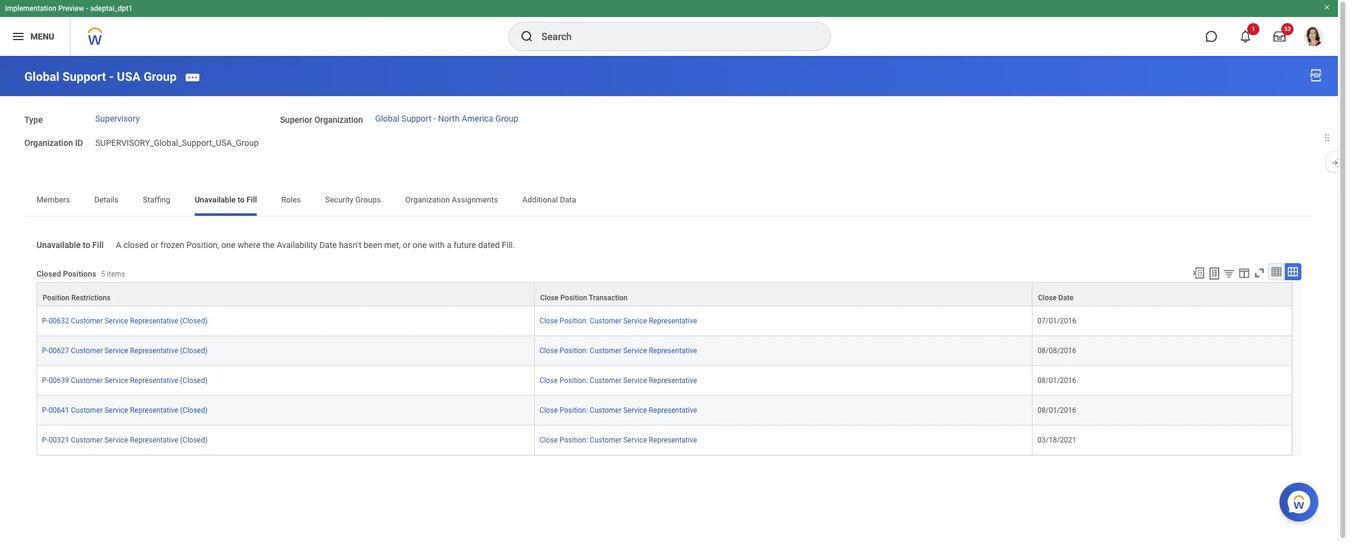 Task type: locate. For each thing, give the bounding box(es) containing it.
2 horizontal spatial organization
[[405, 195, 450, 205]]

group
[[144, 69, 177, 84], [495, 114, 518, 124]]

row
[[37, 282, 1292, 307], [37, 307, 1292, 337], [37, 337, 1292, 366], [37, 366, 1292, 396], [37, 396, 1292, 426], [37, 426, 1292, 456]]

tab list
[[24, 187, 1314, 216]]

1 horizontal spatial unavailable to fill
[[195, 195, 257, 205]]

implementation
[[5, 4, 56, 13]]

tab list containing members
[[24, 187, 1314, 216]]

(closed) for p-00639 customer service representative (closed)
[[180, 377, 208, 385]]

p-00641 customer service representative (closed)
[[42, 407, 208, 415]]

5 p- from the top
[[42, 436, 49, 445]]

table image
[[1271, 266, 1283, 278]]

customer
[[71, 317, 103, 326], [590, 317, 622, 326], [71, 347, 103, 355], [590, 347, 622, 355], [71, 377, 103, 385], [590, 377, 622, 385], [71, 407, 103, 415], [590, 407, 622, 415], [71, 436, 103, 445], [590, 436, 622, 445]]

p-00632 customer service representative (closed) link
[[42, 315, 208, 326]]

service for p-00641 customer service representative (closed) the close position: customer service representative link
[[623, 407, 647, 415]]

(closed) for p-00632 customer service representative (closed)
[[180, 317, 208, 326]]

1 one from the left
[[221, 240, 235, 250]]

toolbar inside global support - usa group 'main content'
[[1187, 263, 1302, 282]]

closed
[[37, 270, 61, 279]]

adeptai_dpt1
[[90, 4, 133, 13]]

close position: customer service representative for p-00632 customer service representative (closed)
[[540, 317, 697, 326]]

support
[[62, 69, 106, 84], [402, 114, 432, 124]]

p- for 00641
[[42, 407, 49, 415]]

close position: customer service representative for p-00627 customer service representative (closed)
[[540, 347, 697, 355]]

one left where
[[221, 240, 235, 250]]

3 row from the top
[[37, 337, 1292, 366]]

3 close position: customer service representative link from the top
[[540, 374, 697, 385]]

1 horizontal spatial one
[[413, 240, 427, 250]]

organization for organization id
[[24, 138, 73, 148]]

global
[[24, 69, 59, 84], [375, 114, 399, 124]]

closed
[[123, 240, 149, 250]]

close
[[540, 294, 559, 302], [1038, 294, 1057, 302], [540, 317, 558, 326], [540, 347, 558, 355], [540, 377, 558, 385], [540, 407, 558, 415], [540, 436, 558, 445]]

a closed or frozen position, one where the availability date hasn't been met, or one with a future dated fill.
[[116, 240, 515, 250]]

additional data
[[522, 195, 576, 205]]

p-
[[42, 317, 49, 326], [42, 347, 49, 355], [42, 377, 49, 385], [42, 407, 49, 415], [42, 436, 49, 445]]

organization id
[[24, 138, 83, 148]]

fill left roles
[[247, 195, 257, 205]]

0 vertical spatial unavailable
[[195, 195, 236, 205]]

support left north
[[402, 114, 432, 124]]

0 horizontal spatial organization
[[24, 138, 73, 148]]

5 row from the top
[[37, 396, 1292, 426]]

service for the p-00321 customer service representative (closed) link
[[104, 436, 128, 445]]

organization
[[314, 115, 363, 125], [24, 138, 73, 148], [405, 195, 450, 205]]

0 horizontal spatial group
[[144, 69, 177, 84]]

toolbar
[[1187, 263, 1302, 282]]

00641
[[49, 407, 69, 415]]

justify image
[[11, 29, 26, 44]]

07/01/2016
[[1038, 317, 1076, 326]]

1 vertical spatial to
[[83, 240, 90, 250]]

unavailable up the closed
[[37, 240, 81, 250]]

row containing p-00321 customer service representative (closed)
[[37, 426, 1292, 456]]

1 close position: customer service representative from the top
[[540, 317, 697, 326]]

position: for p-00632 customer service representative (closed)
[[560, 317, 588, 326]]

organization down "type" on the left
[[24, 138, 73, 148]]

position restrictions button
[[37, 283, 534, 306]]

group right usa
[[144, 69, 177, 84]]

1 vertical spatial support
[[402, 114, 432, 124]]

5
[[101, 270, 105, 279]]

position
[[43, 294, 70, 302], [560, 294, 587, 302]]

export to excel image
[[1192, 267, 1205, 280]]

date left hasn't
[[319, 240, 337, 250]]

1 p- from the top
[[42, 317, 49, 326]]

2 close position: customer service representative link from the top
[[540, 344, 697, 355]]

where
[[238, 240, 260, 250]]

1 vertical spatial group
[[495, 114, 518, 124]]

0 horizontal spatial unavailable to fill
[[37, 240, 104, 250]]

to up where
[[238, 195, 245, 205]]

03/18/2021
[[1038, 436, 1076, 445]]

1 row from the top
[[37, 282, 1292, 307]]

global support - north america group link
[[375, 114, 518, 124]]

2 close position: customer service representative from the top
[[540, 347, 697, 355]]

select to filter grid data image
[[1222, 267, 1236, 280]]

0 vertical spatial to
[[238, 195, 245, 205]]

1 vertical spatial date
[[1059, 294, 1074, 302]]

members
[[37, 195, 70, 205]]

close position: customer service representative for p-00639 customer service representative (closed)
[[540, 377, 697, 385]]

p- down "00627"
[[42, 377, 49, 385]]

p- down 00639
[[42, 407, 49, 415]]

close position: customer service representative
[[540, 317, 697, 326], [540, 347, 697, 355], [540, 377, 697, 385], [540, 407, 697, 415], [540, 436, 697, 445]]

5 (closed) from the top
[[180, 436, 208, 445]]

date inside popup button
[[1059, 294, 1074, 302]]

1 position: from the top
[[560, 317, 588, 326]]

4 close position: customer service representative link from the top
[[540, 404, 697, 415]]

p- for 00639
[[42, 377, 49, 385]]

service inside 'link'
[[104, 347, 128, 355]]

menu
[[30, 31, 54, 41]]

one left with
[[413, 240, 427, 250]]

availability
[[277, 240, 317, 250]]

global support - usa group
[[24, 69, 177, 84]]

p- for 00321
[[42, 436, 49, 445]]

organization right superior
[[314, 115, 363, 125]]

close position: customer service representative link for p-00639 customer service representative (closed)
[[540, 374, 697, 385]]

close position: customer service representative link
[[540, 315, 697, 326], [540, 344, 697, 355], [540, 374, 697, 385], [540, 404, 697, 415], [540, 434, 697, 445]]

1 horizontal spatial position
[[560, 294, 587, 302]]

close position: customer service representative for p-00641 customer service representative (closed)
[[540, 407, 697, 415]]

supervisory
[[95, 114, 140, 124]]

3 (closed) from the top
[[180, 377, 208, 385]]

date up 07/01/2016
[[1059, 294, 1074, 302]]

service
[[104, 317, 128, 326], [623, 317, 647, 326], [104, 347, 128, 355], [623, 347, 647, 355], [104, 377, 128, 385], [623, 377, 647, 385], [104, 407, 128, 415], [623, 407, 647, 415], [104, 436, 128, 445], [623, 436, 647, 445]]

4 close position: customer service representative from the top
[[540, 407, 697, 415]]

or left frozen
[[151, 240, 158, 250]]

0 vertical spatial date
[[319, 240, 337, 250]]

0 vertical spatial support
[[62, 69, 106, 84]]

2 p- from the top
[[42, 347, 49, 355]]

p-00639 customer service representative (closed) link
[[42, 374, 208, 385]]

security
[[325, 195, 354, 205]]

- left north
[[434, 114, 436, 124]]

support left usa
[[62, 69, 106, 84]]

4 p- from the top
[[42, 407, 49, 415]]

1 vertical spatial unavailable to fill
[[37, 240, 104, 250]]

0 horizontal spatial support
[[62, 69, 106, 84]]

row containing p-00632 customer service representative (closed)
[[37, 307, 1292, 337]]

1 horizontal spatial global
[[375, 114, 399, 124]]

service for p-00632 customer service representative (closed) link
[[104, 317, 128, 326]]

with
[[429, 240, 445, 250]]

representative
[[130, 317, 178, 326], [649, 317, 697, 326], [130, 347, 178, 355], [649, 347, 697, 355], [130, 377, 178, 385], [649, 377, 697, 385], [130, 407, 178, 415], [649, 407, 697, 415], [130, 436, 178, 445], [649, 436, 697, 445]]

support for usa
[[62, 69, 106, 84]]

- for north
[[434, 114, 436, 124]]

fill
[[247, 195, 257, 205], [92, 240, 104, 250]]

1 close position: customer service representative link from the top
[[540, 315, 697, 326]]

p- down 00641 in the bottom left of the page
[[42, 436, 49, 445]]

00627
[[49, 347, 69, 355]]

3 close position: customer service representative from the top
[[540, 377, 697, 385]]

1 horizontal spatial or
[[403, 240, 411, 250]]

08/01/2016 down 08/08/2016 on the right bottom of the page
[[1038, 377, 1076, 385]]

0 horizontal spatial date
[[319, 240, 337, 250]]

superior organization
[[280, 115, 363, 125]]

2 position: from the top
[[560, 347, 588, 355]]

unavailable up 'position,'
[[195, 195, 236, 205]]

to up closed positions 5 items
[[83, 240, 90, 250]]

position:
[[560, 317, 588, 326], [560, 347, 588, 355], [560, 377, 588, 385], [560, 407, 588, 415], [560, 436, 588, 445]]

p- up "00627"
[[42, 317, 49, 326]]

5 close position: customer service representative from the top
[[540, 436, 697, 445]]

organization up with
[[405, 195, 450, 205]]

2 horizontal spatial -
[[434, 114, 436, 124]]

1 vertical spatial unavailable
[[37, 240, 81, 250]]

date
[[319, 240, 337, 250], [1059, 294, 1074, 302]]

date inside unavailable to fill element
[[319, 240, 337, 250]]

- right preview
[[86, 4, 88, 13]]

unavailable
[[195, 195, 236, 205], [37, 240, 81, 250]]

service for the close position: customer service representative link for p-00321 customer service representative (closed)
[[623, 436, 647, 445]]

p- inside 'link'
[[42, 347, 49, 355]]

one
[[221, 240, 235, 250], [413, 240, 427, 250]]

close position: customer service representative link for p-00632 customer service representative (closed)
[[540, 315, 697, 326]]

or right met,
[[403, 240, 411, 250]]

3 position: from the top
[[560, 377, 588, 385]]

a
[[116, 240, 121, 250]]

view printable version (pdf) image
[[1309, 68, 1323, 83]]

unavailable to fill up 'position,'
[[195, 195, 257, 205]]

4 (closed) from the top
[[180, 407, 208, 415]]

1 vertical spatial -
[[109, 69, 114, 84]]

close for p-00632 customer service representative (closed)
[[540, 317, 558, 326]]

close position transaction button
[[535, 283, 1032, 306]]

0 vertical spatial global
[[24, 69, 59, 84]]

5 position: from the top
[[560, 436, 588, 445]]

0 vertical spatial -
[[86, 4, 88, 13]]

- inside menu banner
[[86, 4, 88, 13]]

2 vertical spatial -
[[434, 114, 436, 124]]

3 p- from the top
[[42, 377, 49, 385]]

1 horizontal spatial to
[[238, 195, 245, 205]]

33
[[1284, 26, 1291, 32]]

p-00641 customer service representative (closed) link
[[42, 404, 208, 415]]

p- down 00632
[[42, 347, 49, 355]]

1 vertical spatial organization
[[24, 138, 73, 148]]

0 vertical spatial group
[[144, 69, 177, 84]]

dated
[[478, 240, 500, 250]]

08/01/2016 up 03/18/2021
[[1038, 407, 1076, 415]]

4 position: from the top
[[560, 407, 588, 415]]

supervisory link
[[95, 114, 140, 124]]

1 horizontal spatial organization
[[314, 115, 363, 125]]

position: for p-00627 customer service representative (closed)
[[560, 347, 588, 355]]

2 row from the top
[[37, 307, 1292, 337]]

1 (closed) from the top
[[180, 317, 208, 326]]

08/01/2016
[[1038, 377, 1076, 385], [1038, 407, 1076, 415]]

(closed) inside 'link'
[[180, 347, 208, 355]]

position left the transaction on the left bottom
[[560, 294, 587, 302]]

0 vertical spatial 08/01/2016
[[1038, 377, 1076, 385]]

position inside popup button
[[43, 294, 70, 302]]

position: for p-00641 customer service representative (closed)
[[560, 407, 588, 415]]

close inside close date popup button
[[1038, 294, 1057, 302]]

6 row from the top
[[37, 426, 1292, 456]]

0 horizontal spatial fill
[[92, 240, 104, 250]]

group right 'america' in the top left of the page
[[495, 114, 518, 124]]

roles
[[281, 195, 301, 205]]

service for the p-00627 customer service representative (closed) 'link'
[[104, 347, 128, 355]]

service for 'p-00639 customer service representative (closed)' link
[[104, 377, 128, 385]]

-
[[86, 4, 88, 13], [109, 69, 114, 84], [434, 114, 436, 124]]

0 horizontal spatial -
[[86, 4, 88, 13]]

- left usa
[[109, 69, 114, 84]]

1 vertical spatial global
[[375, 114, 399, 124]]

close inside close position transaction "popup button"
[[540, 294, 559, 302]]

or
[[151, 240, 158, 250], [403, 240, 411, 250]]

transaction
[[589, 294, 628, 302]]

unavailable to fill up positions
[[37, 240, 104, 250]]

notifications large image
[[1240, 30, 1252, 43]]

1 08/01/2016 from the top
[[1038, 377, 1076, 385]]

to
[[238, 195, 245, 205], [83, 240, 90, 250]]

2 vertical spatial organization
[[405, 195, 450, 205]]

2 (closed) from the top
[[180, 347, 208, 355]]

(closed) for p-00627 customer service representative (closed)
[[180, 347, 208, 355]]

close for p-00321 customer service representative (closed)
[[540, 436, 558, 445]]

1 horizontal spatial -
[[109, 69, 114, 84]]

future
[[454, 240, 476, 250]]

1 horizontal spatial support
[[402, 114, 432, 124]]

0 horizontal spatial global
[[24, 69, 59, 84]]

global support - usa group main content
[[0, 56, 1338, 511]]

0 vertical spatial fill
[[247, 195, 257, 205]]

4 row from the top
[[37, 366, 1292, 396]]

0 horizontal spatial or
[[151, 240, 158, 250]]

2 position from the left
[[560, 294, 587, 302]]

position up 00632
[[43, 294, 70, 302]]

0 horizontal spatial one
[[221, 240, 235, 250]]

0 horizontal spatial position
[[43, 294, 70, 302]]

2 08/01/2016 from the top
[[1038, 407, 1076, 415]]

1 vertical spatial 08/01/2016
[[1038, 407, 1076, 415]]

service for p-00627 customer service representative (closed)'s the close position: customer service representative link
[[623, 347, 647, 355]]

p-00321 customer service representative (closed) link
[[42, 434, 208, 445]]

1 horizontal spatial date
[[1059, 294, 1074, 302]]

restrictions
[[71, 294, 111, 302]]

position: for p-00321 customer service representative (closed)
[[560, 436, 588, 445]]

fill left a
[[92, 240, 104, 250]]

close for p-00627 customer service representative (closed)
[[540, 347, 558, 355]]

1 position from the left
[[43, 294, 70, 302]]

5 close position: customer service representative link from the top
[[540, 434, 697, 445]]



Task type: vqa. For each thing, say whether or not it's contained in the screenshot.
caret down image
no



Task type: describe. For each thing, give the bounding box(es) containing it.
- for adeptai_dpt1
[[86, 4, 88, 13]]

implementation preview -   adeptai_dpt1
[[5, 4, 133, 13]]

staffing
[[143, 195, 170, 205]]

unavailable to fill element
[[116, 233, 515, 251]]

assignments
[[452, 195, 498, 205]]

00639
[[49, 377, 69, 385]]

row containing p-00639 customer service representative (closed)
[[37, 366, 1292, 396]]

fullscreen image
[[1253, 267, 1266, 280]]

global for global support - usa group
[[24, 69, 59, 84]]

(closed) for p-00641 customer service representative (closed)
[[180, 407, 208, 415]]

service for the close position: customer service representative link for p-00639 customer service representative (closed)
[[623, 377, 647, 385]]

1 button
[[1232, 23, 1260, 50]]

close for p-00641 customer service representative (closed)
[[540, 407, 558, 415]]

position restrictions
[[43, 294, 111, 302]]

details
[[94, 195, 118, 205]]

north
[[438, 114, 460, 124]]

08/01/2016 for p-00641 customer service representative (closed)
[[1038, 407, 1076, 415]]

menu button
[[0, 17, 70, 56]]

p-00639 customer service representative (closed)
[[42, 377, 208, 385]]

security groups
[[325, 195, 381, 205]]

been
[[364, 240, 382, 250]]

close position: customer service representative for p-00321 customer service representative (closed)
[[540, 436, 697, 445]]

1
[[1252, 26, 1255, 32]]

p-00321 customer service representative (closed)
[[42, 436, 208, 445]]

33 button
[[1266, 23, 1294, 50]]

customer inside 'link'
[[71, 347, 103, 355]]

row containing p-00627 customer service representative (closed)
[[37, 337, 1292, 366]]

00321
[[49, 436, 69, 445]]

representative inside 'link'
[[130, 347, 178, 355]]

fill.
[[502, 240, 515, 250]]

(closed) for p-00321 customer service representative (closed)
[[180, 436, 208, 445]]

search image
[[520, 29, 534, 44]]

supervisory_global_support_usa_group
[[95, 138, 259, 148]]

items
[[107, 270, 125, 279]]

closed positions 5 items
[[37, 270, 125, 279]]

p-00632 customer service representative (closed)
[[42, 317, 208, 326]]

data
[[560, 195, 576, 205]]

- for usa
[[109, 69, 114, 84]]

position,
[[187, 240, 219, 250]]

0 horizontal spatial unavailable
[[37, 240, 81, 250]]

global for global support - north america group
[[375, 114, 399, 124]]

global support - usa group link
[[24, 69, 177, 84]]

2 one from the left
[[413, 240, 427, 250]]

tab list inside global support - usa group 'main content'
[[24, 187, 1314, 216]]

export to worksheets image
[[1207, 267, 1222, 281]]

the
[[263, 240, 275, 250]]

p-00627 customer service representative (closed)
[[42, 347, 208, 355]]

close position transaction
[[540, 294, 628, 302]]

inbox large image
[[1274, 30, 1286, 43]]

positions
[[63, 270, 96, 279]]

usa
[[117, 69, 141, 84]]

close position: customer service representative link for p-00627 customer service representative (closed)
[[540, 344, 697, 355]]

close position: customer service representative link for p-00641 customer service representative (closed)
[[540, 404, 697, 415]]

organization assignments
[[405, 195, 498, 205]]

0 horizontal spatial to
[[83, 240, 90, 250]]

1 vertical spatial fill
[[92, 240, 104, 250]]

frozen
[[161, 240, 184, 250]]

service for p-00641 customer service representative (closed) link
[[104, 407, 128, 415]]

hasn't
[[339, 240, 362, 250]]

0 vertical spatial unavailable to fill
[[195, 195, 257, 205]]

2 or from the left
[[403, 240, 411, 250]]

close environment banner image
[[1323, 4, 1331, 11]]

met,
[[384, 240, 401, 250]]

row containing p-00641 customer service representative (closed)
[[37, 396, 1292, 426]]

p- for 00632
[[42, 317, 49, 326]]

expand table image
[[1287, 266, 1299, 278]]

08/01/2016 for p-00639 customer service representative (closed)
[[1038, 377, 1076, 385]]

additional
[[522, 195, 558, 205]]

close position: customer service representative link for p-00321 customer service representative (closed)
[[540, 434, 697, 445]]

service for p-00632 customer service representative (closed)'s the close position: customer service representative link
[[623, 317, 647, 326]]

1 horizontal spatial group
[[495, 114, 518, 124]]

type
[[24, 115, 43, 125]]

row containing position restrictions
[[37, 282, 1292, 307]]

profile logan mcneil image
[[1304, 27, 1323, 49]]

id
[[75, 138, 83, 148]]

position: for p-00639 customer service representative (closed)
[[560, 377, 588, 385]]

menu banner
[[0, 0, 1338, 56]]

1 or from the left
[[151, 240, 158, 250]]

Search Workday  search field
[[542, 23, 806, 50]]

preview
[[58, 4, 84, 13]]

close date
[[1038, 294, 1074, 302]]

global support - north america group
[[375, 114, 518, 124]]

organization for organization assignments
[[405, 195, 450, 205]]

a
[[447, 240, 452, 250]]

support for north
[[402, 114, 432, 124]]

groups
[[355, 195, 381, 205]]

close date button
[[1033, 283, 1292, 306]]

close for p-00639 customer service representative (closed)
[[540, 377, 558, 385]]

america
[[462, 114, 493, 124]]

superior
[[280, 115, 312, 125]]

p- for 00627
[[42, 347, 49, 355]]

position inside "popup button"
[[560, 294, 587, 302]]

p-00627 customer service representative (closed) link
[[42, 344, 208, 355]]

1 horizontal spatial unavailable
[[195, 195, 236, 205]]

08/08/2016
[[1038, 347, 1076, 355]]

0 vertical spatial organization
[[314, 115, 363, 125]]

00632
[[49, 317, 69, 326]]

click to view/edit grid preferences image
[[1238, 267, 1251, 280]]

1 horizontal spatial fill
[[247, 195, 257, 205]]



